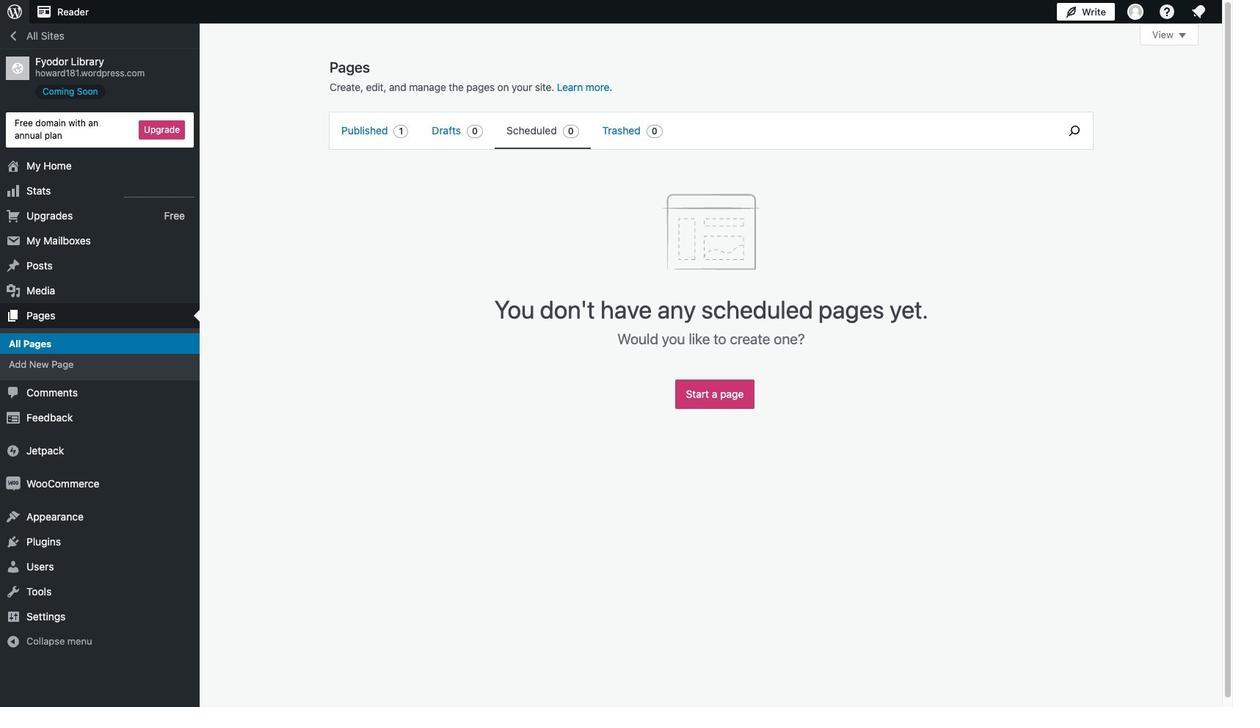 Task type: describe. For each thing, give the bounding box(es) containing it.
help image
[[1159, 3, 1177, 21]]

closed image
[[1179, 33, 1187, 38]]

2 img image from the top
[[6, 477, 21, 491]]



Task type: locate. For each thing, give the bounding box(es) containing it.
manage your notifications image
[[1191, 3, 1208, 21]]

1 img image from the top
[[6, 444, 21, 458]]

img image
[[6, 444, 21, 458], [6, 477, 21, 491]]

manage your sites image
[[6, 3, 24, 21]]

main content
[[330, 24, 1199, 416]]

my profile image
[[1128, 4, 1144, 20]]

None search field
[[1057, 112, 1094, 149]]

0 vertical spatial img image
[[6, 444, 21, 458]]

menu
[[330, 112, 1050, 149]]

1 vertical spatial img image
[[6, 477, 21, 491]]

open search image
[[1057, 122, 1094, 140]]

highest hourly views 0 image
[[124, 188, 194, 197]]



Task type: vqa. For each thing, say whether or not it's contained in the screenshot.
0
no



